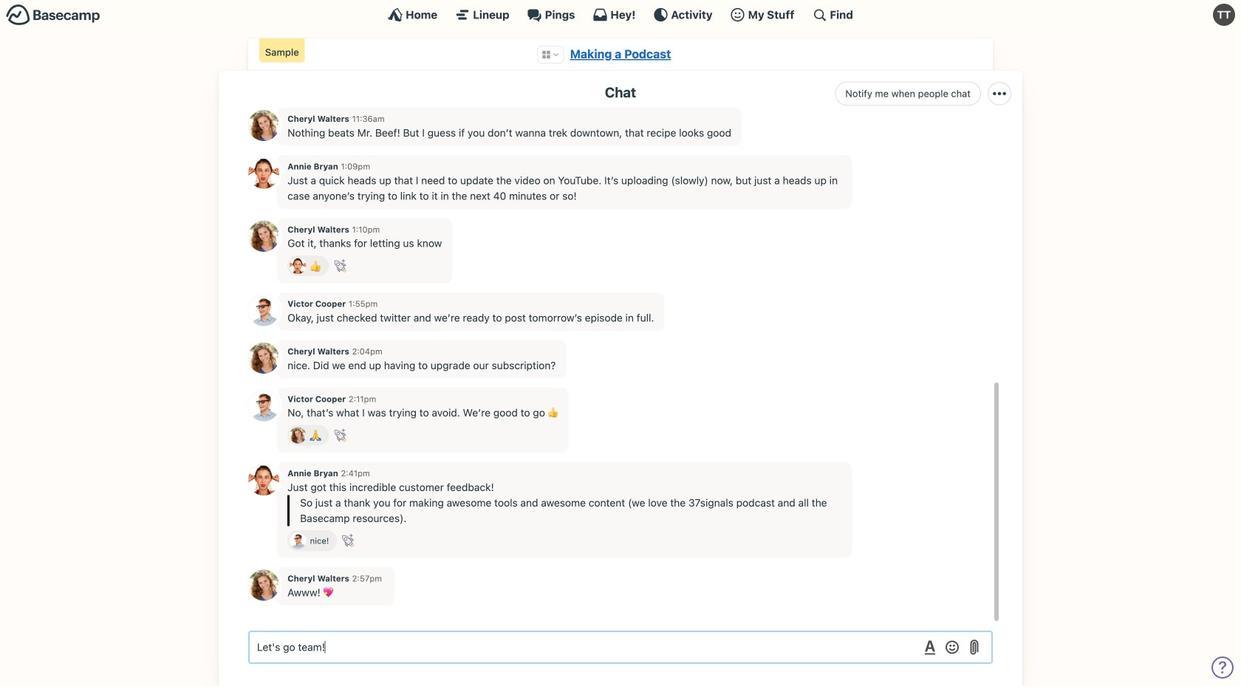 Task type: locate. For each thing, give the bounding box(es) containing it.
cheryl walters image
[[248, 110, 279, 141], [248, 221, 279, 252], [248, 343, 279, 374], [290, 427, 306, 444], [248, 570, 279, 601]]

1:10pm element
[[352, 225, 380, 235]]

keyboard shortcut: ⌘ + / image
[[812, 7, 827, 22]]

2 victor cooper image from the top
[[248, 390, 279, 421]]

victor cooper image for 1:55pm element
[[248, 295, 279, 326]]

annie bryan image for 2:41pm element
[[248, 465, 279, 496]]

1 victor cooper image from the top
[[248, 295, 279, 326]]

cheryl walters image inside "cheryl w. boosted the chat with '🙏'" element
[[290, 427, 306, 444]]

breadcrumb element
[[248, 38, 993, 70]]

annie b. boosted the chat with '👍' element
[[288, 256, 329, 277]]

1 annie bryan image from the top
[[248, 158, 279, 189]]

1:55pm element
[[349, 299, 378, 309]]

0 vertical spatial victor cooper image
[[248, 295, 279, 326]]

1 vertical spatial victor cooper image
[[248, 390, 279, 421]]

annie bryan image
[[248, 158, 279, 189], [248, 465, 279, 496]]

cheryl w. boosted the chat with '🙏' element
[[288, 425, 329, 446]]

1:09pm element
[[341, 161, 370, 171]]

annie bryan image for '1:09pm' element
[[248, 158, 279, 189]]

victor cooper image
[[290, 533, 306, 549]]

victor cooper image
[[248, 295, 279, 326], [248, 390, 279, 421]]

None text field
[[248, 631, 993, 664]]

0 vertical spatial annie bryan image
[[248, 158, 279, 189]]

1 vertical spatial annie bryan image
[[248, 465, 279, 496]]

2 annie bryan image from the top
[[248, 465, 279, 496]]



Task type: describe. For each thing, give the bounding box(es) containing it.
annie bryan image
[[290, 258, 306, 274]]

terry turtle image
[[1213, 4, 1236, 26]]

cheryl walters image for "11:36am" element
[[248, 110, 279, 141]]

victor c. boosted the chat with 'nice!' element
[[288, 531, 337, 551]]

2:41pm element
[[341, 469, 370, 478]]

cheryl walters image for 2:04pm element
[[248, 343, 279, 374]]

switch accounts image
[[6, 4, 101, 27]]

2:04pm element
[[352, 347, 383, 357]]

main element
[[0, 0, 1242, 29]]

2:57pm element
[[352, 574, 382, 584]]

victor cooper image for 2:11pm "element"
[[248, 390, 279, 421]]

cheryl walters image for 2:57pm element
[[248, 570, 279, 601]]

11:36am element
[[352, 114, 385, 124]]

cheryl walters image for 1:10pm "element"
[[248, 221, 279, 252]]

2:11pm element
[[349, 394, 376, 404]]



Task type: vqa. For each thing, say whether or not it's contained in the screenshot.
Cheryl Walters icon associated with 2:57pm element
yes



